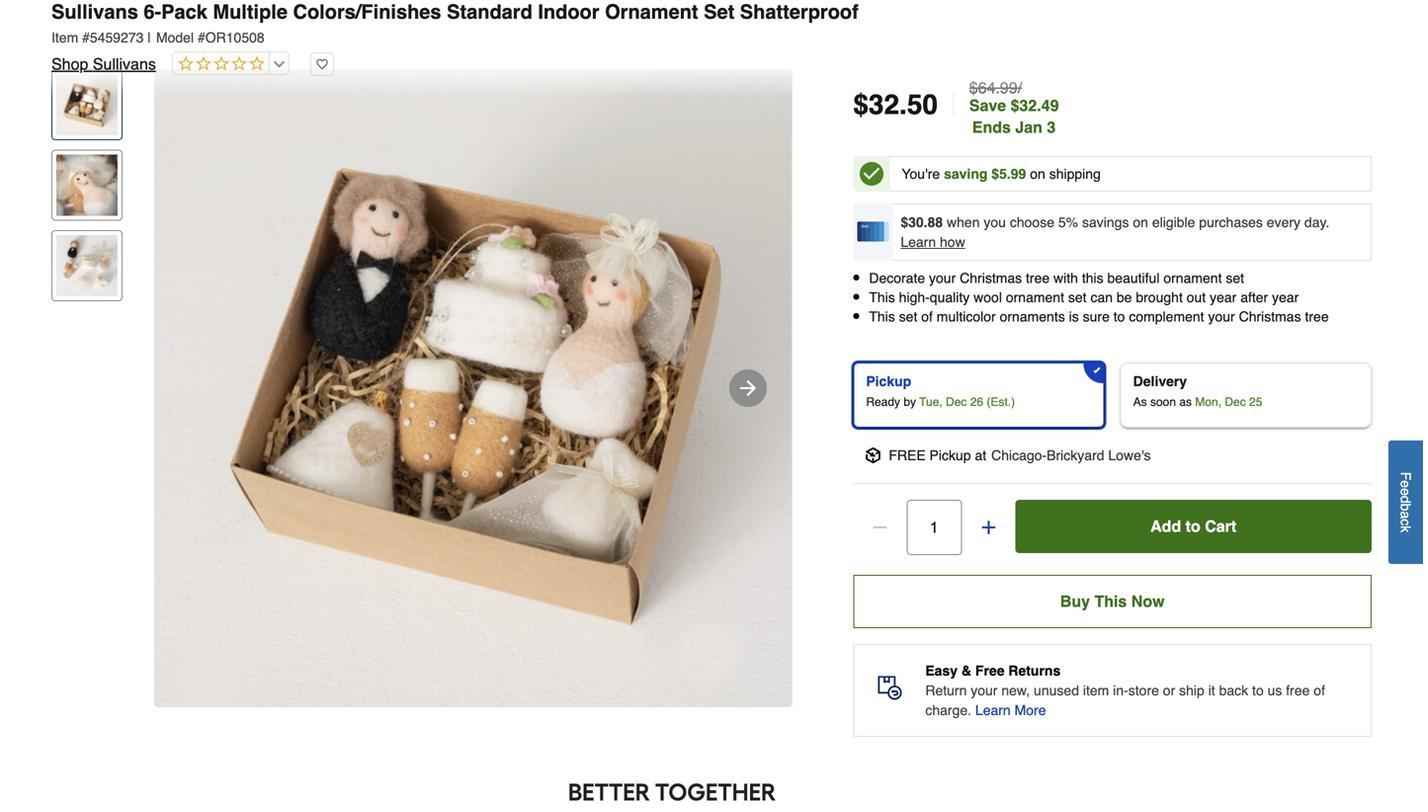 Task type: vqa. For each thing, say whether or not it's contained in the screenshot.
| in the Sullivans 6-Pack Multiple Colors/Finishes Standard Indoor Ornament Set Shatterproof Item # 5459273 | Model # OR10508
yes



Task type: locate. For each thing, give the bounding box(es) containing it.
1 horizontal spatial your
[[971, 683, 998, 698]]

3
[[1047, 118, 1056, 136]]

25
[[1249, 395, 1262, 409]]

1 vertical spatial tree
[[1305, 309, 1329, 325]]

1 vertical spatial this
[[869, 309, 895, 325]]

1 horizontal spatial of
[[1314, 683, 1325, 698]]

2 vertical spatial to
[[1252, 683, 1264, 698]]

shatterproof
[[740, 0, 859, 23]]

model
[[156, 30, 194, 45]]

1 horizontal spatial year
[[1272, 290, 1299, 305]]

item
[[51, 30, 78, 45]]

this
[[869, 290, 895, 305], [869, 309, 895, 325], [1094, 592, 1127, 611]]

christmas
[[960, 270, 1022, 286], [1239, 309, 1301, 325]]

on inside $30.88 when you choose 5% savings on eligible purchases every day. learn how
[[1133, 214, 1148, 230]]

1 horizontal spatial on
[[1133, 214, 1148, 230]]

to inside "decorate your christmas tree with this beautiful ornament set this high-quality wool ornament set can be brought out year after year this set of multicolor ornaments is sure to complement your christmas tree"
[[1114, 309, 1125, 325]]

1 e from the top
[[1398, 480, 1414, 488]]

0 horizontal spatial |
[[148, 30, 151, 45]]

you're
[[902, 166, 940, 182]]

unused
[[1034, 683, 1079, 698]]

| right "50"
[[950, 87, 957, 122]]

colors/finishes
[[293, 0, 441, 23]]

back
[[1219, 683, 1248, 698]]

1 vertical spatial |
[[950, 87, 957, 122]]

0 vertical spatial learn
[[901, 234, 936, 250]]

multicolor
[[937, 309, 996, 325]]

0 horizontal spatial christmas
[[960, 270, 1022, 286]]

1 vertical spatial christmas
[[1239, 309, 1301, 325]]

after
[[1240, 290, 1268, 305]]

1 horizontal spatial set
[[1068, 290, 1087, 305]]

2 horizontal spatial set
[[1226, 270, 1244, 286]]

decorate
[[869, 270, 925, 286]]

set down the high- at top right
[[899, 309, 917, 325]]

32
[[869, 89, 899, 121]]

|
[[148, 30, 151, 45], [950, 87, 957, 122]]

pickup left at
[[930, 447, 971, 463]]

to inside easy & free returns return your new, unused item in-store or ship it back to us free of charge.
[[1252, 683, 1264, 698]]

0 horizontal spatial #
[[82, 30, 90, 45]]

set up the is
[[1068, 290, 1087, 305]]

Stepper number input field with increment and decrement buttons number field
[[907, 500, 962, 555]]

or10508
[[205, 30, 265, 45]]

b
[[1398, 504, 1414, 511]]

ornaments
[[1000, 309, 1065, 325]]

1 horizontal spatial pickup
[[930, 447, 971, 463]]

0 horizontal spatial to
[[1114, 309, 1125, 325]]

pickup
[[866, 373, 911, 389], [930, 447, 971, 463]]

saving
[[944, 166, 988, 182]]

learn down "$30.88"
[[901, 234, 936, 250]]

2 # from the left
[[198, 30, 205, 45]]

by
[[904, 395, 916, 409]]

shop sullivans
[[51, 55, 156, 73]]

$5.99
[[992, 166, 1026, 182]]

of right free at the right bottom of page
[[1314, 683, 1325, 698]]

this
[[1082, 270, 1104, 286]]

choose
[[1010, 214, 1054, 230]]

1 horizontal spatial to
[[1186, 517, 1200, 535]]

sullivans  #or10508 - thumbnail3 image
[[56, 235, 118, 297]]

pickup up ready
[[866, 373, 911, 389]]

check circle filled image
[[860, 162, 883, 186]]

christmas up wool
[[960, 270, 1022, 286]]

0 vertical spatial christmas
[[960, 270, 1022, 286]]

0 horizontal spatial set
[[899, 309, 917, 325]]

0 horizontal spatial learn
[[901, 234, 936, 250]]

as
[[1179, 395, 1192, 409]]

e up b
[[1398, 488, 1414, 496]]

to left the us
[[1252, 683, 1264, 698]]

brought
[[1136, 290, 1183, 305]]

ornament up ornaments at top right
[[1006, 290, 1064, 305]]

| left model
[[148, 30, 151, 45]]

sullivans up 5459273
[[51, 0, 138, 23]]

1 horizontal spatial learn
[[975, 702, 1011, 718]]

set
[[1226, 270, 1244, 286], [1068, 290, 1087, 305], [899, 309, 917, 325]]

1 horizontal spatial tree
[[1305, 309, 1329, 325]]

#
[[82, 30, 90, 45], [198, 30, 205, 45]]

$64.99
[[969, 79, 1018, 97]]

standard
[[447, 0, 532, 23]]

.
[[899, 89, 907, 121]]

sullivans inside the sullivans 6-pack multiple colors/finishes standard indoor ornament set shatterproof item # 5459273 | model # or10508
[[51, 0, 138, 23]]

cart
[[1205, 517, 1237, 535]]

ship
[[1179, 683, 1204, 698]]

a
[[1398, 511, 1414, 519]]

dec inside pickup ready by tue, dec 26 (est.)
[[946, 395, 967, 409]]

on left eligible
[[1133, 214, 1148, 230]]

0 vertical spatial to
[[1114, 309, 1125, 325]]

26
[[970, 395, 983, 409]]

tree down day.
[[1305, 309, 1329, 325]]

0 vertical spatial pickup
[[866, 373, 911, 389]]

dec
[[946, 395, 967, 409], [1225, 395, 1246, 409]]

buy this now button
[[853, 575, 1372, 628]]

dec left "26"
[[946, 395, 967, 409]]

tree left with
[[1026, 270, 1050, 286]]

learn down 'new,'
[[975, 702, 1011, 718]]

2 vertical spatial your
[[971, 683, 998, 698]]

year right after
[[1272, 290, 1299, 305]]

store
[[1128, 683, 1159, 698]]

2 horizontal spatial to
[[1252, 683, 1264, 698]]

charge.
[[925, 702, 971, 718]]

ornament up the out
[[1164, 270, 1222, 286]]

decorate your christmas tree with this beautiful ornament set this high-quality wool ornament set can be brought out year after year this set of multicolor ornaments is sure to complement your christmas tree
[[869, 270, 1329, 325]]

2 dec from the left
[[1225, 395, 1246, 409]]

your down free
[[971, 683, 998, 698]]

1 vertical spatial learn
[[975, 702, 1011, 718]]

2 horizontal spatial your
[[1208, 309, 1235, 325]]

0 horizontal spatial your
[[929, 270, 956, 286]]

of
[[921, 309, 933, 325], [1314, 683, 1325, 698]]

0 horizontal spatial tree
[[1026, 270, 1050, 286]]

to
[[1114, 309, 1125, 325], [1186, 517, 1200, 535], [1252, 683, 1264, 698]]

your up quality
[[929, 270, 956, 286]]

0 horizontal spatial pickup
[[866, 373, 911, 389]]

heart outline image
[[310, 52, 334, 76]]

1 horizontal spatial #
[[198, 30, 205, 45]]

2 vertical spatial set
[[899, 309, 917, 325]]

every
[[1267, 214, 1301, 230]]

1 dec from the left
[[946, 395, 967, 409]]

1 horizontal spatial christmas
[[1239, 309, 1301, 325]]

1 vertical spatial sullivans
[[93, 55, 156, 73]]

easy
[[925, 663, 958, 679]]

as
[[1133, 395, 1147, 409]]

set up after
[[1226, 270, 1244, 286]]

christmas down after
[[1239, 309, 1301, 325]]

0 vertical spatial your
[[929, 270, 956, 286]]

1 horizontal spatial ornament
[[1164, 270, 1222, 286]]

0 vertical spatial tree
[[1026, 270, 1050, 286]]

1 vertical spatial on
[[1133, 214, 1148, 230]]

it
[[1208, 683, 1215, 698]]

on right $5.99
[[1030, 166, 1045, 182]]

sullivans down 5459273
[[93, 55, 156, 73]]

add to cart button
[[1015, 500, 1372, 553]]

1 vertical spatial to
[[1186, 517, 1200, 535]]

to inside add to cart button
[[1186, 517, 1200, 535]]

sullivans
[[51, 0, 138, 23], [93, 55, 156, 73]]

year right the out
[[1210, 290, 1237, 305]]

0 vertical spatial set
[[1226, 270, 1244, 286]]

1 year from the left
[[1210, 290, 1237, 305]]

returns
[[1008, 663, 1061, 679]]

better together heading
[[51, 777, 1293, 803]]

6-
[[144, 0, 161, 23]]

0 horizontal spatial year
[[1210, 290, 1237, 305]]

1 horizontal spatial dec
[[1225, 395, 1246, 409]]

1 vertical spatial of
[[1314, 683, 1325, 698]]

beautiful
[[1107, 270, 1160, 286]]

0 vertical spatial of
[[921, 309, 933, 325]]

to right add
[[1186, 517, 1200, 535]]

$
[[853, 89, 869, 121]]

your
[[929, 270, 956, 286], [1208, 309, 1235, 325], [971, 683, 998, 698]]

buy this now
[[1060, 592, 1165, 611]]

ornament
[[605, 0, 698, 23]]

your right complement
[[1208, 309, 1235, 325]]

of down the high- at top right
[[921, 309, 933, 325]]

option group
[[845, 355, 1380, 436]]

# right item
[[82, 30, 90, 45]]

ornament
[[1164, 270, 1222, 286], [1006, 290, 1064, 305]]

sullivans 6-pack multiple colors/finishes standard indoor ornament set shatterproof item # 5459273 | model # or10508
[[51, 0, 859, 45]]

0 vertical spatial on
[[1030, 166, 1045, 182]]

plus image
[[979, 518, 998, 537]]

0 vertical spatial |
[[148, 30, 151, 45]]

on
[[1030, 166, 1045, 182], [1133, 214, 1148, 230]]

learn how button
[[901, 232, 965, 252]]

to down be
[[1114, 309, 1125, 325]]

year
[[1210, 290, 1237, 305], [1272, 290, 1299, 305]]

free pickup at chicago-brickyard lowe's
[[889, 447, 1151, 463]]

add to cart
[[1150, 517, 1237, 535]]

0 horizontal spatial of
[[921, 309, 933, 325]]

free
[[975, 663, 1005, 679]]

1 vertical spatial your
[[1208, 309, 1235, 325]]

e up d
[[1398, 480, 1414, 488]]

# right model
[[198, 30, 205, 45]]

0 horizontal spatial ornament
[[1006, 290, 1064, 305]]

save $32.49 ends jan 3
[[969, 96, 1059, 136]]

2 vertical spatial this
[[1094, 592, 1127, 611]]

f e e d b a c k button
[[1389, 441, 1423, 564]]

now
[[1131, 592, 1165, 611]]

learn
[[901, 234, 936, 250], [975, 702, 1011, 718]]

pickup image
[[865, 447, 881, 463]]

learn more link
[[975, 700, 1046, 720]]

0 horizontal spatial dec
[[946, 395, 967, 409]]

e
[[1398, 480, 1414, 488], [1398, 488, 1414, 496]]

0 vertical spatial sullivans
[[51, 0, 138, 23]]

sullivans  #or10508 image
[[155, 70, 792, 707]]

dec left 25
[[1225, 395, 1246, 409]]



Task type: describe. For each thing, give the bounding box(es) containing it.
$64.99 /
[[969, 79, 1022, 97]]

learn more
[[975, 702, 1046, 718]]

this inside button
[[1094, 592, 1127, 611]]

c
[[1398, 519, 1414, 526]]

0 vertical spatial this
[[869, 290, 895, 305]]

more
[[1015, 702, 1046, 718]]

f
[[1398, 472, 1414, 480]]

item number 5 4 5 9 2 7 3 and model number o r 1 0 5 0 8 element
[[51, 28, 1372, 47]]

/
[[1018, 79, 1022, 97]]

5459273
[[90, 30, 144, 45]]

savings
[[1082, 214, 1129, 230]]

purchases
[[1199, 214, 1263, 230]]

ends
[[972, 118, 1011, 136]]

wool
[[974, 290, 1002, 305]]

k
[[1398, 526, 1414, 533]]

$32.49
[[1011, 96, 1059, 115]]

soon
[[1150, 395, 1176, 409]]

2 e from the top
[[1398, 488, 1414, 496]]

dec inside delivery as soon as mon, dec 25
[[1225, 395, 1246, 409]]

pickup ready by tue, dec 26 (est.)
[[866, 373, 1015, 409]]

ready
[[866, 395, 900, 409]]

return
[[925, 683, 967, 698]]

delivery as soon as mon, dec 25
[[1133, 373, 1262, 409]]

out
[[1187, 290, 1206, 305]]

0 vertical spatial ornament
[[1164, 270, 1222, 286]]

$30.88
[[901, 214, 943, 230]]

$30.88 when you choose 5% savings on eligible purchases every day. learn how
[[901, 214, 1330, 250]]

easy & free returns return your new, unused item in-store or ship it back to us free of charge.
[[925, 663, 1325, 718]]

of inside "decorate your christmas tree with this beautiful ornament set this high-quality wool ornament set can be brought out year after year this set of multicolor ornaments is sure to complement your christmas tree"
[[921, 309, 933, 325]]

be
[[1117, 290, 1132, 305]]

can
[[1090, 290, 1113, 305]]

free
[[1286, 683, 1310, 698]]

zero stars image
[[173, 55, 265, 74]]

you're saving $5.99 on shipping
[[902, 166, 1101, 182]]

eligible
[[1152, 214, 1195, 230]]

pack
[[161, 0, 207, 23]]

d
[[1398, 496, 1414, 504]]

tue,
[[919, 395, 943, 409]]

arrow right image
[[736, 377, 760, 400]]

1 vertical spatial pickup
[[930, 447, 971, 463]]

minus image
[[870, 518, 890, 537]]

f e e d b a c k
[[1398, 472, 1414, 533]]

learn inside $30.88 when you choose 5% savings on eligible purchases every day. learn how
[[901, 234, 936, 250]]

lowe's
[[1108, 447, 1151, 463]]

chicago-
[[991, 447, 1047, 463]]

new,
[[1001, 683, 1030, 698]]

shop
[[51, 55, 88, 73]]

(est.)
[[987, 395, 1015, 409]]

option group containing pickup
[[845, 355, 1380, 436]]

is
[[1069, 309, 1079, 325]]

us
[[1268, 683, 1282, 698]]

or
[[1163, 683, 1175, 698]]

1 vertical spatial set
[[1068, 290, 1087, 305]]

at
[[975, 447, 986, 463]]

sure
[[1083, 309, 1110, 325]]

sullivans  #or10508 - thumbnail image
[[56, 74, 118, 135]]

brickyard
[[1047, 447, 1104, 463]]

with
[[1054, 270, 1078, 286]]

$ 32 . 50
[[853, 89, 938, 121]]

of inside easy & free returns return your new, unused item in-store or ship it back to us free of charge.
[[1314, 683, 1325, 698]]

day.
[[1304, 214, 1330, 230]]

mon,
[[1195, 395, 1222, 409]]

add
[[1150, 517, 1181, 535]]

quality
[[930, 290, 970, 305]]

complement
[[1129, 309, 1204, 325]]

multiple
[[213, 0, 288, 23]]

0 horizontal spatial on
[[1030, 166, 1045, 182]]

1 horizontal spatial |
[[950, 87, 957, 122]]

save
[[969, 96, 1006, 115]]

sullivans  #or10508 - thumbnail2 image
[[56, 155, 118, 216]]

indoor
[[538, 0, 599, 23]]

item
[[1083, 683, 1109, 698]]

set
[[704, 0, 735, 23]]

learn inside 'learn more' link
[[975, 702, 1011, 718]]

jan
[[1015, 118, 1043, 136]]

50
[[907, 89, 938, 121]]

2 year from the left
[[1272, 290, 1299, 305]]

pickup inside pickup ready by tue, dec 26 (est.)
[[866, 373, 911, 389]]

1 # from the left
[[82, 30, 90, 45]]

high-
[[899, 290, 930, 305]]

5%
[[1058, 214, 1078, 230]]

your inside easy & free returns return your new, unused item in-store or ship it back to us free of charge.
[[971, 683, 998, 698]]

shipping
[[1049, 166, 1101, 182]]

you
[[984, 214, 1006, 230]]

&
[[961, 663, 971, 679]]

1 vertical spatial ornament
[[1006, 290, 1064, 305]]

| inside the sullivans 6-pack multiple colors/finishes standard indoor ornament set shatterproof item # 5459273 | model # or10508
[[148, 30, 151, 45]]

free
[[889, 447, 926, 463]]



